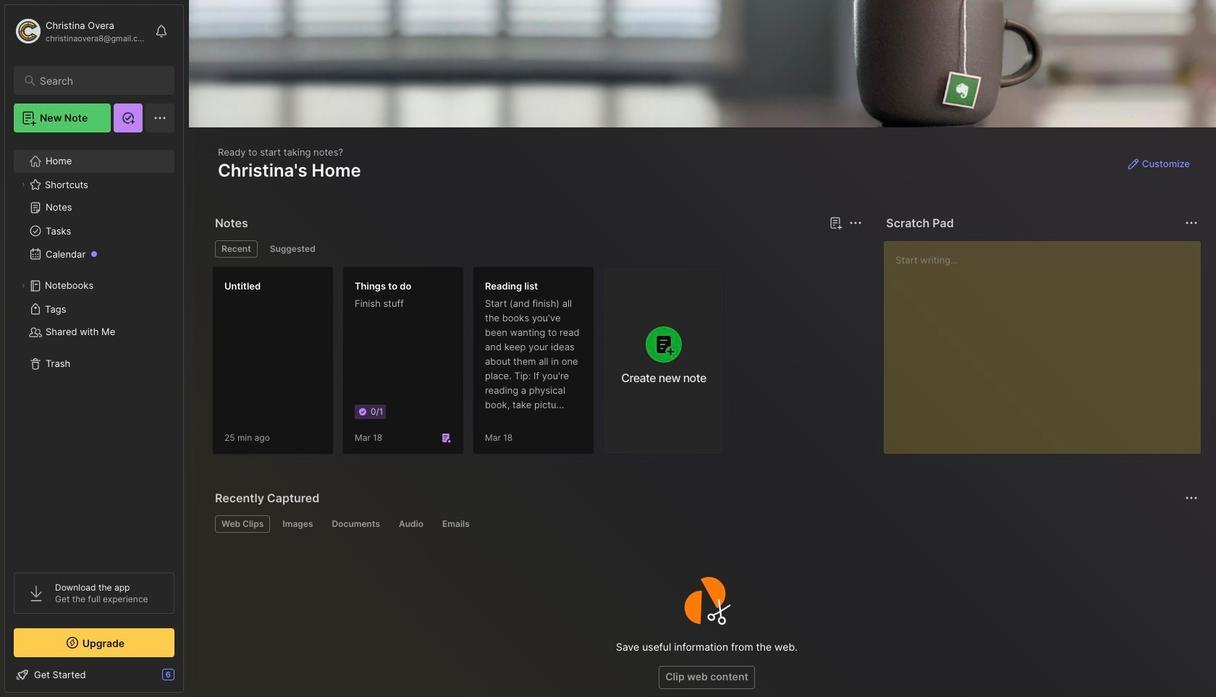 Task type: vqa. For each thing, say whether or not it's contained in the screenshot.
tree in MAIN 'element'
yes



Task type: locate. For each thing, give the bounding box(es) containing it.
None search field
[[40, 72, 161, 89]]

Help and Learning task checklist field
[[5, 663, 183, 686]]

More actions field
[[846, 213, 866, 233], [1182, 213, 1202, 233], [1182, 488, 1202, 508]]

1 vertical spatial tab list
[[215, 516, 1196, 533]]

0 vertical spatial tab list
[[215, 240, 860, 258]]

0 horizontal spatial more actions image
[[847, 214, 865, 232]]

tree
[[5, 141, 183, 560]]

tab
[[215, 240, 258, 258], [263, 240, 322, 258], [215, 516, 270, 533], [276, 516, 320, 533], [325, 516, 387, 533], [392, 516, 430, 533], [436, 516, 476, 533]]

Start writing… text field
[[896, 241, 1201, 442]]

row group
[[212, 266, 734, 463]]

1 horizontal spatial more actions image
[[1183, 214, 1201, 232]]

Account field
[[14, 17, 148, 46]]

tab list
[[215, 240, 860, 258], [215, 516, 1196, 533]]

Search text field
[[40, 74, 161, 88]]

more actions image
[[847, 214, 865, 232], [1183, 214, 1201, 232]]

2 more actions image from the left
[[1183, 214, 1201, 232]]



Task type: describe. For each thing, give the bounding box(es) containing it.
1 more actions image from the left
[[847, 214, 865, 232]]

tree inside main 'element'
[[5, 141, 183, 560]]

click to collapse image
[[183, 671, 194, 688]]

expand notebooks image
[[19, 282, 28, 290]]

2 tab list from the top
[[215, 516, 1196, 533]]

1 tab list from the top
[[215, 240, 860, 258]]

more actions image
[[1183, 489, 1201, 507]]

none search field inside main 'element'
[[40, 72, 161, 89]]

main element
[[0, 0, 188, 697]]



